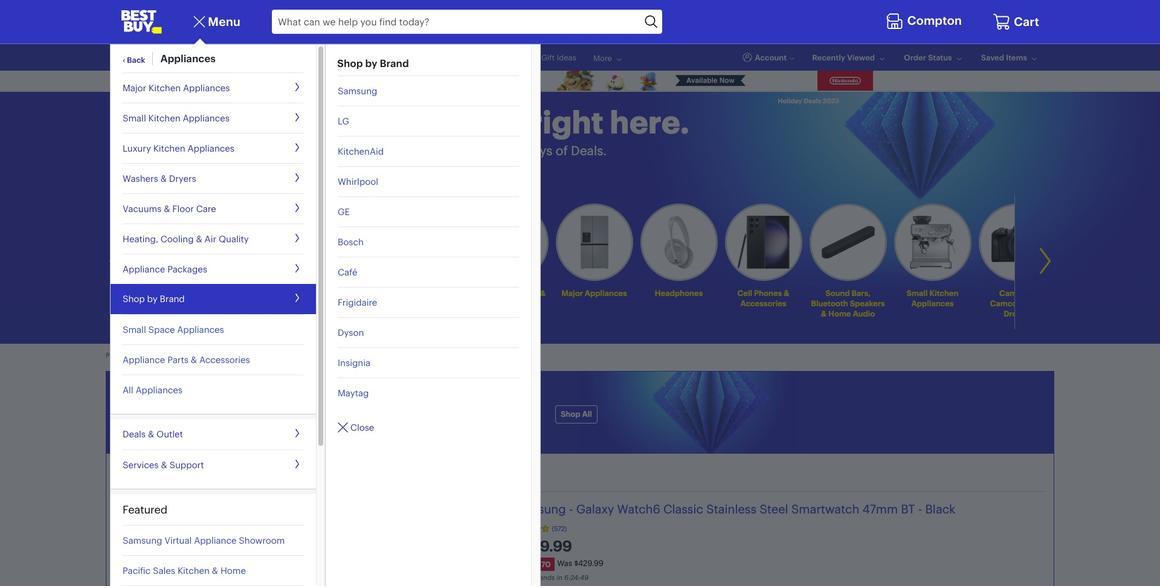 Task type: locate. For each thing, give the bounding box(es) containing it.
dyson link
[[338, 317, 519, 347]]

small kitchen appliances down major kitchen appliances in the left of the page
[[123, 112, 230, 124]]

1 vertical spatial small kitchen appliances
[[907, 288, 959, 308]]

0 vertical spatial 20
[[505, 143, 521, 158]]

samsung up '(572)'
[[513, 501, 566, 516]]

& left support
[[161, 459, 167, 470]]

1 vertical spatial brand
[[160, 293, 185, 305]]

0 horizontal spatial shop by brand
[[123, 293, 185, 305]]

0 vertical spatial deals
[[382, 143, 414, 158]]

in
[[557, 573, 562, 582]]

& right "to"
[[191, 354, 197, 365]]

kitchen down major kitchen appliances in the left of the page
[[148, 112, 180, 124]]

0 vertical spatial appliance
[[123, 263, 165, 275]]

vacuums
[[123, 203, 161, 214]]

appliance inside appliance parts & accessories link
[[123, 354, 165, 365]]

& left dryers
[[161, 172, 167, 184]]

samsung up pacific
[[123, 535, 162, 546]]

virtual
[[165, 535, 192, 546]]

2023
[[823, 97, 839, 105]]

by up "space"
[[147, 293, 158, 305]]

1 vertical spatial shop by brand
[[123, 293, 185, 305]]

by
[[365, 57, 377, 69], [160, 176, 171, 187], [147, 293, 158, 305]]

days down right on the top of page
[[524, 143, 552, 158]]

kitchenaid link
[[338, 136, 519, 166]]

- right bt
[[918, 501, 922, 516]]

shop by brand
[[337, 57, 409, 69], [123, 293, 185, 305]]

appliance up exclusive
[[123, 263, 165, 275]]

small down small kitchen appliances image
[[907, 288, 928, 298]]

ge link
[[338, 196, 519, 227]]

home down bluetooth
[[829, 308, 851, 318]]

1 horizontal spatial accessories
[[741, 298, 787, 308]]

accessories down small space appliances link
[[199, 354, 250, 365]]

all inside all appliances link
[[123, 384, 133, 395]]

20 up day.
[[299, 387, 335, 420]]

back
[[127, 55, 145, 65]]

deals. inside holiday deals 2023 great deals. all right here. also, shop new deals every day with 20 days of deals.
[[384, 103, 475, 141]]

1 horizontal spatial days
[[524, 143, 552, 158]]

0 horizontal spatial major
[[123, 82, 146, 93]]

0 vertical spatial holiday
[[121, 53, 148, 62]]

save
[[517, 560, 535, 569]]

small kitchen appliances
[[123, 112, 230, 124], [907, 288, 959, 308]]

0 vertical spatial days
[[524, 143, 552, 158]]

days inside holiday deals 2023 great deals. all right here. also, shop new deals every day with 20 days of deals.
[[524, 143, 552, 158]]

bt
[[901, 501, 915, 516]]

holiday
[[121, 53, 148, 62], [778, 97, 802, 105], [338, 351, 361, 360]]

small for small space appliances link
[[123, 324, 146, 335]]

0 vertical spatial shop by brand
[[337, 57, 409, 69]]

kitchen down small kitchen appliances image
[[930, 288, 959, 298]]

49
[[580, 573, 589, 582]]

1 new from the left
[[299, 426, 318, 438]]

tvs
[[225, 288, 239, 298]]

home
[[829, 308, 851, 318], [221, 565, 246, 576]]

kitchen up washers & dryers
[[153, 142, 185, 154]]

laptops & computers link
[[302, 203, 379, 311], [320, 288, 362, 308]]

1 vertical spatial all
[[123, 384, 133, 395]]

products offered subject to change. limited quantities. no rainchecks. see holiday faqs
[[106, 351, 379, 360]]

$359.99
[[513, 537, 572, 555]]

appliance up 'all appliances' in the bottom left of the page
[[123, 354, 165, 365]]

0 horizontal spatial days
[[341, 387, 405, 420]]

2 horizontal spatial all
[[582, 409, 592, 419]]

home inside sound bars, bluetooth speakers & home audio
[[829, 308, 851, 318]]

new
[[354, 143, 379, 158]]

(572) link
[[513, 524, 1026, 533]]

0 horizontal spatial brand
[[160, 293, 185, 305]]

1 horizontal spatial shop by brand
[[337, 57, 409, 69]]

by right washers
[[160, 176, 171, 187]]

2 horizontal spatial holiday
[[778, 97, 802, 105]]

accessories down phones
[[741, 298, 787, 308]]

of
[[556, 143, 568, 158], [411, 387, 438, 420]]

1 vertical spatial deals
[[136, 176, 158, 187]]

appliance packages button
[[123, 254, 304, 284]]

1 vertical spatial home
[[221, 565, 246, 576]]

accessories for cell phones & accessories
[[741, 298, 787, 308]]

small
[[123, 112, 146, 124], [907, 288, 928, 298], [123, 324, 146, 335]]

deals. left ends
[[361, 426, 386, 438]]

accessories inside main element
[[199, 354, 250, 365]]

1 vertical spatial accessories
[[199, 354, 250, 365]]

small left "space"
[[123, 324, 146, 335]]

also,
[[290, 143, 319, 158]]

ends
[[539, 573, 555, 582]]

20 right with
[[505, 143, 521, 158]]

0 vertical spatial brand
[[380, 57, 409, 69]]

1 vertical spatial days
[[341, 387, 405, 420]]

& down bluetooth
[[821, 308, 827, 318]]

0 vertical spatial major
[[123, 82, 146, 93]]

close
[[350, 422, 374, 433]]

kitchen down holiday deals
[[149, 82, 181, 93]]

audio
[[853, 308, 875, 318]]

luxury kitchen appliances
[[123, 142, 234, 154]]

major appliances image
[[581, 216, 608, 269]]

0 vertical spatial deals.
[[384, 103, 475, 141]]

: right 'in'
[[568, 573, 571, 582]]

1 horizontal spatial by
[[160, 176, 171, 187]]

by right buy
[[365, 57, 377, 69]]

shop
[[322, 143, 351, 158]]

& up computers
[[354, 288, 360, 298]]

2 vertical spatial all
[[582, 409, 592, 419]]

1 horizontal spatial major
[[562, 288, 583, 298]]

of left deals.
[[556, 143, 568, 158]]

cell phones & accessories link
[[725, 203, 802, 311], [738, 288, 790, 308]]

& inside appliance parts & accessories link
[[191, 354, 197, 365]]

deals for holiday deals 2023 great deals. all right here. also, shop new deals every day with 20 days of deals.
[[804, 97, 821, 105]]

whirlpool link
[[338, 166, 519, 196]]

brand up samsung link
[[380, 57, 409, 69]]

small up luxury
[[123, 112, 146, 124]]

47mm
[[862, 501, 898, 516]]

0 horizontal spatial small kitchen appliances
[[123, 112, 230, 124]]

0 vertical spatial all
[[482, 103, 523, 141]]

by inside dropdown button
[[147, 293, 158, 305]]

1 horizontal spatial home
[[829, 308, 851, 318]]

1 horizontal spatial :
[[578, 573, 580, 582]]

watch6
[[617, 501, 660, 516]]

0 horizontal spatial -
[[569, 501, 573, 516]]

appliance for appliance parts & accessories
[[123, 354, 165, 365]]

brand up small space appliances
[[160, 293, 185, 305]]

: right '6' at bottom left
[[578, 573, 580, 582]]

home down samsung virtual appliance showroom link
[[221, 565, 246, 576]]

showroom
[[239, 535, 285, 546]]

& inside cell phones & accessories
[[784, 288, 790, 298]]

0 vertical spatial small kitchen appliances
[[123, 112, 230, 124]]

0 vertical spatial by
[[365, 57, 377, 69]]

& left outlet
[[148, 428, 154, 440]]

1 vertical spatial appliance
[[123, 354, 165, 365]]

1 vertical spatial samsung
[[513, 501, 566, 516]]

small kitchen appliances down small kitchen appliances image
[[907, 288, 959, 308]]

0 vertical spatial samsung
[[338, 85, 377, 96]]

gift ideas link
[[541, 53, 576, 62]]

0 vertical spatial accessories
[[741, 298, 787, 308]]

kitchen for "major kitchen appliances" dropdown button
[[149, 82, 181, 93]]

2 - from the left
[[918, 501, 922, 516]]

sound bars, bluetooth speakers & home audio link
[[810, 203, 887, 321], [811, 288, 885, 318]]

& left floor
[[164, 203, 170, 214]]

2 vertical spatial samsung
[[123, 535, 162, 546]]

major appliances
[[562, 288, 627, 298]]

0 vertical spatial of
[[556, 143, 568, 158]]

accessories
[[741, 298, 787, 308], [199, 354, 250, 365]]

0 horizontal spatial deals
[[136, 176, 158, 187]]

1 - from the left
[[569, 501, 573, 516]]

1 horizontal spatial samsung
[[338, 85, 377, 96]]

& inside washers & dryers dropdown button
[[161, 172, 167, 184]]

0 horizontal spatial new
[[299, 426, 318, 438]]

with
[[477, 143, 502, 158]]

samsung up lg
[[338, 85, 377, 96]]

0 horizontal spatial holiday
[[121, 53, 148, 62]]

main element
[[110, 10, 541, 586]]

& inside laptops & computers
[[354, 288, 360, 298]]

deals inside holiday deals 2023 great deals. all right here. also, shop new deals every day with 20 days of deals.
[[804, 97, 821, 105]]

1 vertical spatial 20
[[299, 387, 335, 420]]

1 vertical spatial major
[[562, 288, 583, 298]]

2 vertical spatial small
[[123, 324, 146, 335]]

- left galaxy
[[569, 501, 573, 516]]

shop by brand inside shop by brand dropdown button
[[123, 293, 185, 305]]

1 horizontal spatial holiday
[[338, 351, 361, 360]]

days up close
[[341, 387, 405, 420]]

sound bars, bluetooth speakers & home audio image
[[822, 226, 875, 258]]

small space appliances link
[[123, 314, 304, 344]]

appliance up pacific sales kitchen & home link
[[194, 535, 237, 546]]

packages
[[167, 263, 207, 275]]

deals right top
[[203, 53, 223, 62]]

1 horizontal spatial small kitchen appliances
[[907, 288, 959, 308]]

0 vertical spatial home
[[829, 308, 851, 318]]

home inside main element
[[221, 565, 246, 576]]

samsung virtual appliance showroom link
[[123, 525, 304, 555]]

cooling
[[161, 233, 194, 244]]

category
[[173, 176, 211, 187]]

deals left the "2023"
[[804, 97, 821, 105]]

pacific sales kitchen & home link
[[123, 555, 304, 586]]

0 horizontal spatial by
[[147, 293, 158, 305]]

air
[[205, 233, 216, 244]]

2 vertical spatial by
[[147, 293, 158, 305]]

0 vertical spatial small
[[123, 112, 146, 124]]

major kitchen appliances button
[[123, 73, 304, 103]]

& left air
[[196, 233, 202, 244]]

17.
[[457, 426, 467, 438]]

samsung
[[338, 85, 377, 96], [513, 501, 566, 516], [123, 535, 162, 546]]

exclusive member deals link
[[133, 203, 210, 311], [137, 288, 206, 308]]

20
[[505, 143, 521, 158], [299, 387, 335, 420]]

small kitchen appliances button
[[123, 103, 304, 133]]

1 horizontal spatial 20
[[505, 143, 521, 158]]

games,
[[498, 288, 526, 298]]

1 : from the left
[[568, 573, 571, 582]]

0 horizontal spatial home
[[221, 565, 246, 576]]

cart icon image
[[993, 13, 1011, 31]]

1 horizontal spatial of
[[556, 143, 568, 158]]

shop by brand button
[[123, 284, 304, 314]]

shop
[[337, 57, 363, 69], [111, 176, 133, 187], [123, 293, 145, 305], [561, 409, 580, 419]]

laptops & computers
[[320, 288, 362, 308]]

samsung - galaxy watch6 classic stainless steel smartwatch 47mm bt - black link
[[513, 501, 1026, 517]]

1 vertical spatial deals.
[[361, 426, 386, 438]]

& inside pacific sales kitchen & home link
[[212, 565, 218, 576]]

1 horizontal spatial deals
[[382, 143, 414, 158]]

subject
[[159, 351, 181, 360]]

1 horizontal spatial new
[[340, 426, 358, 438]]

all inside 'shop all' link
[[582, 409, 592, 419]]

deals down exclusive
[[161, 298, 182, 308]]

gift ideas
[[541, 53, 576, 62]]

advertisement region
[[287, 71, 873, 91]]

1 vertical spatial by
[[160, 176, 171, 187]]

services & support
[[123, 459, 204, 470]]

holiday inside utility element
[[121, 53, 148, 62]]

accessories inside cell phones & accessories
[[741, 298, 787, 308]]

pacific sales kitchen & home
[[123, 565, 246, 576]]

support
[[170, 459, 204, 470]]

1 horizontal spatial all
[[482, 103, 523, 141]]

1 horizontal spatial -
[[918, 501, 922, 516]]

apple
[[414, 288, 437, 298]]

galaxy
[[576, 501, 614, 516]]

& right vr
[[540, 288, 546, 298]]

deals up vacuums
[[136, 176, 158, 187]]

deals right the back
[[150, 53, 170, 62]]

frigidaire link
[[338, 287, 519, 317]]

holiday inside holiday deals 2023 great deals. all right here. also, shop new deals every day with 20 days of deals.
[[778, 97, 802, 105]]

small kitchen appliances image
[[910, 216, 956, 269]]

& right phones
[[784, 288, 790, 298]]

top deals
[[187, 53, 223, 62]]

deals. up every
[[384, 103, 475, 141]]

my best buy memberships link
[[312, 53, 407, 62]]

deals up services
[[123, 428, 146, 440]]

‹ back
[[123, 55, 145, 65]]

new left day.
[[299, 426, 318, 438]]

exclusive member deals
[[137, 288, 206, 308]]

appliance inside appliance packages 'dropdown button'
[[123, 263, 165, 275]]

major appliances link
[[556, 203, 633, 301], [562, 288, 627, 298]]

major inside dropdown button
[[123, 82, 146, 93]]

0 horizontal spatial samsung
[[123, 535, 162, 546]]

small inside small space appliances link
[[123, 324, 146, 335]]

1 vertical spatial of
[[411, 387, 438, 420]]

major right vr
[[562, 288, 583, 298]]

of inside holiday deals 2023 great deals. all right here. also, shop new deals every day with 20 days of deals.
[[556, 143, 568, 158]]

of up december
[[411, 387, 438, 420]]

1 vertical spatial holiday
[[778, 97, 802, 105]]

brand
[[380, 57, 409, 69], [160, 293, 185, 305]]

& inside the services & support dropdown button
[[161, 459, 167, 470]]

deals right new
[[382, 143, 414, 158]]

outlet
[[156, 428, 183, 440]]

0 horizontal spatial :
[[568, 573, 571, 582]]

cell
[[738, 288, 753, 298]]

small inside small kitchen appliances dropdown button
[[123, 112, 146, 124]]

major down "‹ back"
[[123, 82, 146, 93]]

deals for holiday deals
[[150, 53, 170, 62]]

shop inside dropdown button
[[123, 293, 145, 305]]

right
[[529, 103, 603, 141]]

new right day.
[[340, 426, 358, 438]]

services
[[123, 459, 159, 470]]

0 horizontal spatial accessories
[[199, 354, 250, 365]]

& down samsung virtual appliance showroom link
[[212, 565, 218, 576]]

to
[[183, 351, 190, 360]]

2 horizontal spatial samsung
[[513, 501, 566, 516]]

0 horizontal spatial all
[[123, 384, 133, 395]]

2 vertical spatial appliance
[[194, 535, 237, 546]]

speakers
[[850, 298, 885, 308]]

utility element
[[121, 44, 1039, 71]]



Task type: vqa. For each thing, say whether or not it's contained in the screenshot.
Best
yes



Task type: describe. For each thing, give the bounding box(es) containing it.
all appliances link
[[123, 375, 304, 405]]

sound bars, bluetooth speakers & home audio
[[811, 288, 885, 318]]

appliance inside samsung virtual appliance showroom link
[[194, 535, 237, 546]]

was
[[557, 558, 572, 568]]

luxury
[[123, 142, 151, 154]]

whirlpool
[[338, 176, 378, 187]]

headphones
[[655, 288, 703, 298]]

24
[[571, 573, 578, 582]]

2 : from the left
[[578, 573, 580, 582]]

deals for top deals
[[203, 53, 223, 62]]

& inside heating, cooling & air quality dropdown button
[[196, 233, 202, 244]]

bestbuy.com image
[[121, 10, 162, 34]]

exclusive member deals image
[[145, 216, 198, 269]]

kitchen for luxury kitchen appliances dropdown button
[[153, 142, 185, 154]]

2 horizontal spatial by
[[365, 57, 377, 69]]

major for major appliances
[[562, 288, 583, 298]]

laptops
[[322, 288, 352, 298]]

headphones image
[[665, 216, 694, 269]]

products
[[106, 351, 133, 360]]

top deals link
[[187, 53, 223, 62]]

compton button
[[886, 10, 965, 33]]

small for small kitchen appliances dropdown button
[[123, 112, 146, 124]]

video games, vr & collectibles image
[[489, 216, 531, 269]]

video games, vr & collectibles
[[474, 288, 546, 308]]

cell phones & accessories image
[[738, 216, 790, 269]]

lg link
[[338, 106, 519, 136]]

& inside 'deals & outlet' dropdown button
[[148, 428, 154, 440]]

0 horizontal spatial 20
[[299, 387, 335, 420]]

vacuums & floor care
[[123, 203, 216, 214]]

heating,
[[123, 233, 158, 244]]

heating, cooling & air quality
[[123, 233, 249, 244]]

accessories for appliance parts & accessories
[[199, 354, 250, 365]]

deals inside dropdown button
[[123, 428, 146, 440]]

rainchecks.
[[287, 351, 323, 360]]

café
[[338, 266, 357, 278]]

dryers
[[169, 172, 196, 184]]

day.
[[320, 426, 337, 438]]

deals inside exclusive member deals
[[161, 298, 182, 308]]

laptops & computers image
[[314, 225, 367, 259]]

here.
[[610, 103, 689, 141]]

december
[[411, 426, 455, 438]]

care
[[196, 203, 216, 214]]

insignia
[[338, 357, 370, 368]]

kitchen for small kitchen appliances dropdown button
[[148, 112, 180, 124]]

(572)
[[552, 524, 567, 533]]

shop all link
[[555, 405, 597, 423]]

computers
[[320, 298, 362, 308]]

& inside vacuums & floor care dropdown button
[[164, 203, 170, 214]]

apple image
[[402, 216, 449, 269]]

ends
[[388, 426, 408, 438]]

see
[[324, 351, 336, 360]]

buy
[[342, 53, 356, 62]]

top
[[187, 53, 201, 62]]

sound
[[826, 288, 850, 298]]

parts
[[167, 354, 188, 365]]

samsung for samsung - galaxy watch6 classic stainless steel smartwatch 47mm bt - black
[[513, 501, 566, 516]]

Type to search. Navigate forward to hear suggestions text field
[[272, 10, 641, 34]]

lg
[[338, 115, 349, 127]]

quantities.
[[243, 351, 275, 360]]

samsung - galaxy watch6 classic stainless steel smartwatch 47mm bt - black image
[[255, 501, 375, 586]]

‹
[[123, 55, 125, 65]]

faqs
[[363, 351, 379, 360]]

all inside holiday deals 2023 great deals. all right here. also, shop new deals every day with 20 days of deals.
[[482, 103, 523, 141]]

major for major kitchen appliances
[[123, 82, 146, 93]]

video
[[474, 288, 496, 298]]

appliance parts & accessories link
[[123, 344, 304, 375]]

maytag link
[[338, 378, 519, 408]]

samsung link
[[338, 76, 519, 106]]

washers & dryers
[[123, 172, 196, 184]]

today's
[[121, 468, 175, 486]]

tvs & projectors image
[[230, 226, 283, 259]]

day
[[452, 143, 474, 158]]

samsung - galaxy watch6 classic stainless steel smartwatch 47mm bt - black
[[513, 501, 955, 516]]

deals inside holiday deals 2023 great deals. all right here. also, shop new deals every day with 20 days of deals.
[[382, 143, 414, 158]]

small kitchen appliances inside dropdown button
[[123, 112, 230, 124]]

pacific
[[123, 565, 150, 576]]

classic
[[663, 501, 703, 516]]

deals & outlet button
[[123, 419, 304, 450]]

floor
[[172, 203, 194, 214]]

appliance packages
[[123, 263, 207, 275]]

insignia link
[[338, 347, 519, 378]]

cart link
[[993, 13, 1039, 31]]

2 new from the left
[[340, 426, 358, 438]]

cart
[[1014, 14, 1039, 29]]

$429.99
[[574, 558, 603, 568]]

6
[[564, 573, 568, 582]]

deal:
[[178, 468, 215, 486]]

vr
[[528, 288, 539, 298]]

holiday for holiday deals 2023 great deals. all right here. also, shop new deals every day with 20 days of deals.
[[778, 97, 802, 105]]

maytag
[[338, 387, 369, 399]]

washers & dryers button
[[123, 163, 304, 193]]

dyson
[[338, 327, 364, 338]]

deals & outlet
[[123, 428, 183, 440]]

washers
[[123, 172, 158, 184]]

every
[[417, 143, 449, 158]]

1 vertical spatial small
[[907, 288, 928, 298]]

shop deals by category
[[111, 176, 211, 187]]

& right 'tvs'
[[241, 288, 246, 298]]

today's deal:
[[121, 468, 215, 486]]

& inside sound bars, bluetooth speakers & home audio
[[821, 308, 827, 318]]

café link
[[338, 257, 519, 287]]

best
[[324, 53, 340, 62]]

holiday deals link
[[121, 53, 170, 62]]

20 inside holiday deals 2023 great deals. all right here. also, shop new deals every day with 20 days of deals.
[[505, 143, 521, 158]]

heating, cooling & air quality button
[[123, 224, 304, 254]]

major kitchen appliances
[[123, 82, 230, 93]]

samsung for samsung
[[338, 85, 377, 96]]

member
[[174, 288, 206, 298]]

black
[[925, 501, 955, 516]]

deals.
[[571, 143, 607, 158]]

kitchen right sales
[[178, 565, 210, 576]]

1 horizontal spatial brand
[[380, 57, 409, 69]]

cameras, camcorders & drones image
[[991, 222, 1044, 262]]

brand inside dropdown button
[[160, 293, 185, 305]]

holiday deals
[[121, 53, 170, 62]]

offered
[[135, 351, 157, 360]]

new day. new deals. ends december 17.
[[299, 426, 467, 438]]

& inside the video games, vr & collectibles
[[540, 288, 546, 298]]

kitchenaid
[[338, 145, 384, 157]]

0 horizontal spatial of
[[411, 387, 438, 420]]

2 vertical spatial holiday
[[338, 351, 361, 360]]

samsung for samsung virtual appliance showroom
[[123, 535, 162, 546]]

appliance for appliance packages
[[123, 263, 165, 275]]

holiday faqs link
[[338, 351, 379, 360]]

holiday for holiday deals
[[121, 53, 148, 62]]

smartwatch
[[791, 501, 859, 516]]



